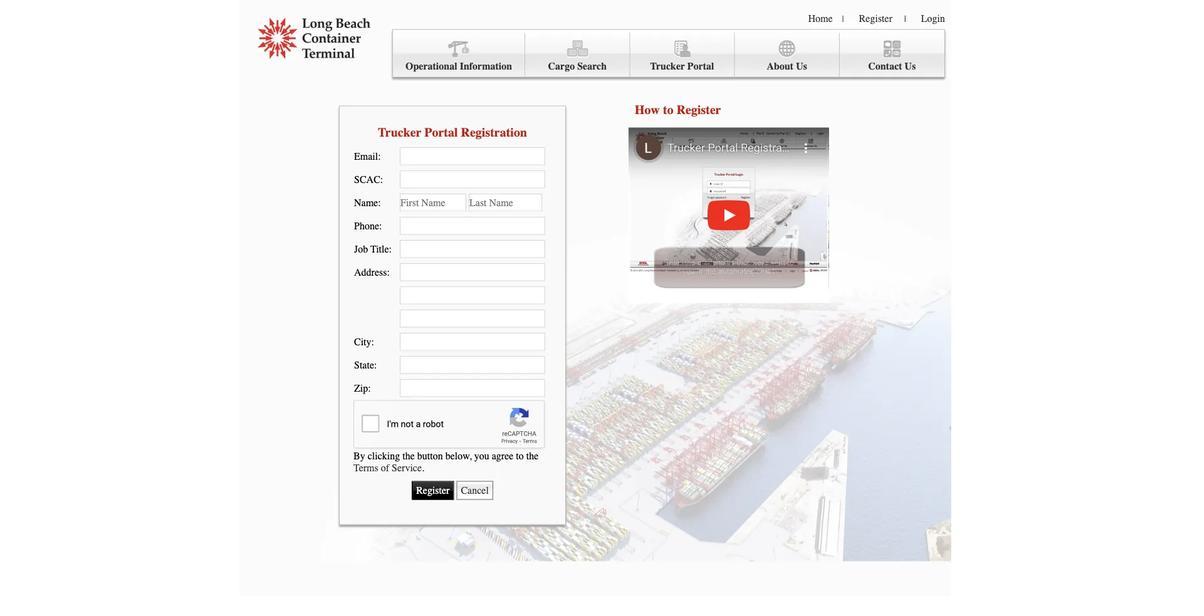 Task type: describe. For each thing, give the bounding box(es) containing it.
job
[[354, 243, 368, 255]]

: for zip :
[[368, 382, 371, 394]]

service
[[392, 462, 422, 474]]

trucker portal link
[[630, 33, 735, 77]]

title
[[371, 243, 389, 255]]

by
[[354, 451, 365, 462]]

1 | from the left
[[843, 14, 844, 24]]

search
[[578, 61, 607, 72]]

contact us
[[869, 61, 916, 72]]

zip
[[354, 382, 368, 394]]

portal for trucker portal registration
[[425, 125, 458, 140]]

trucker for trucker portal registration
[[378, 125, 422, 140]]

operational
[[406, 61, 458, 72]]

how
[[635, 103, 660, 117]]

terms
[[354, 462, 379, 474]]

Address text field
[[400, 263, 546, 281]]

operational information
[[406, 61, 512, 72]]

how to register
[[635, 103, 722, 117]]

name :
[[354, 197, 381, 208]]

Email text field
[[400, 147, 546, 165]]

: for scac :
[[381, 174, 383, 185]]

city
[[354, 336, 372, 348]]

1 the from the left
[[403, 451, 415, 462]]

us for contact us
[[905, 61, 916, 72]]

state :
[[354, 359, 377, 371]]

address
[[354, 266, 387, 278]]

Phone text field
[[400, 217, 546, 235]]

of
[[381, 462, 389, 474]]

agree
[[492, 451, 514, 462]]

about us link
[[735, 33, 840, 77]]

information
[[460, 61, 512, 72]]

1 horizontal spatial to
[[663, 103, 674, 117]]

email
[[354, 150, 378, 162]]

you
[[475, 451, 490, 462]]

home
[[809, 13, 833, 24]]

contact us link
[[840, 33, 945, 77]]

.
[[422, 462, 425, 474]]

job title :
[[354, 243, 392, 255]]

0 vertical spatial register
[[860, 13, 893, 24]]

by clicking the button below, you agree to the terms of service .
[[354, 451, 539, 474]]

cancel
[[461, 485, 489, 496]]

2 the from the left
[[527, 451, 539, 462]]

phone :
[[354, 220, 382, 232]]

0 horizontal spatial register
[[677, 103, 722, 117]]

address :
[[354, 266, 390, 278]]

about
[[767, 61, 794, 72]]



Task type: vqa. For each thing, say whether or not it's contained in the screenshot.
70
no



Task type: locate. For each thing, give the bounding box(es) containing it.
: down the scac :
[[378, 197, 381, 208]]

button
[[417, 451, 443, 462]]

us inside contact us link
[[905, 61, 916, 72]]

city :
[[354, 336, 374, 348]]

the left '.'
[[403, 451, 415, 462]]

us right about
[[796, 61, 808, 72]]

0 horizontal spatial to
[[516, 451, 524, 462]]

us
[[796, 61, 808, 72], [905, 61, 916, 72]]

: down email :
[[381, 174, 383, 185]]

scac
[[354, 174, 381, 185]]

: for email :
[[378, 150, 381, 162]]

email :
[[354, 150, 381, 162]]

: up the scac :
[[378, 150, 381, 162]]

Zip text field
[[400, 379, 546, 397]]

1 horizontal spatial |
[[905, 14, 907, 24]]

cargo search
[[548, 61, 607, 72]]

1 vertical spatial to
[[516, 451, 524, 462]]

login
[[922, 13, 946, 24]]

: for state :
[[374, 359, 377, 371]]

State text field
[[400, 356, 546, 374]]

City text field
[[400, 333, 546, 351]]

0 horizontal spatial the
[[403, 451, 415, 462]]

portal for trucker portal
[[688, 61, 715, 72]]

register
[[860, 13, 893, 24], [677, 103, 722, 117]]

0 horizontal spatial us
[[796, 61, 808, 72]]

2 us from the left
[[905, 61, 916, 72]]

terms of service link
[[354, 462, 422, 474]]

1 horizontal spatial the
[[527, 451, 539, 462]]

|
[[843, 14, 844, 24], [905, 14, 907, 24]]

trucker portal registration
[[378, 125, 527, 140]]

1 horizontal spatial trucker
[[651, 61, 685, 72]]

portal
[[688, 61, 715, 72], [425, 125, 458, 140]]

cancel button
[[457, 481, 493, 500]]

1 horizontal spatial register
[[860, 13, 893, 24]]

2 | from the left
[[905, 14, 907, 24]]

| left login
[[905, 14, 907, 24]]

: for name :
[[378, 197, 381, 208]]

home link
[[809, 13, 833, 24]]

state
[[354, 359, 374, 371]]

0 vertical spatial to
[[663, 103, 674, 117]]

trucker up how to register
[[651, 61, 685, 72]]

to
[[663, 103, 674, 117], [516, 451, 524, 462]]

register link
[[860, 13, 893, 24]]

0 vertical spatial trucker
[[651, 61, 685, 72]]

: down state :
[[368, 382, 371, 394]]

| right home
[[843, 14, 844, 24]]

: up "title"
[[379, 220, 382, 232]]

1 vertical spatial register
[[677, 103, 722, 117]]

operational information link
[[393, 33, 526, 77]]

register up contact us link at the right top of the page
[[860, 13, 893, 24]]

the right agree
[[527, 451, 539, 462]]

login link
[[922, 13, 946, 24]]

: down "title"
[[387, 266, 390, 278]]

portal up email text field
[[425, 125, 458, 140]]

0 horizontal spatial portal
[[425, 125, 458, 140]]

Name text field
[[400, 194, 467, 211]]

trucker up email :
[[378, 125, 422, 140]]

phone
[[354, 220, 379, 232]]

1 horizontal spatial portal
[[688, 61, 715, 72]]

Job Title text field
[[400, 240, 546, 258]]

1 vertical spatial portal
[[425, 125, 458, 140]]

menu bar
[[393, 29, 946, 77]]

registration
[[461, 125, 527, 140]]

about us
[[767, 61, 808, 72]]

portal inside menu bar
[[688, 61, 715, 72]]

name
[[354, 197, 378, 208]]

trucker for trucker portal
[[651, 61, 685, 72]]

us for about us
[[796, 61, 808, 72]]

to right how
[[663, 103, 674, 117]]

register down "trucker portal"
[[677, 103, 722, 117]]

to right agree
[[516, 451, 524, 462]]

: for city :
[[372, 336, 374, 348]]

us inside about us link
[[796, 61, 808, 72]]

us right 'contact'
[[905, 61, 916, 72]]

cargo
[[548, 61, 575, 72]]

menu bar containing operational information
[[393, 29, 946, 77]]

1 us from the left
[[796, 61, 808, 72]]

trucker
[[651, 61, 685, 72], [378, 125, 422, 140]]

0 vertical spatial portal
[[688, 61, 715, 72]]

: up state :
[[372, 336, 374, 348]]

: down city :
[[374, 359, 377, 371]]

the
[[403, 451, 415, 462], [527, 451, 539, 462]]

None text field
[[400, 286, 546, 304], [400, 310, 546, 327], [400, 286, 546, 304], [400, 310, 546, 327]]

Last Name text field
[[469, 194, 542, 211]]

scac :
[[354, 174, 383, 185]]

:
[[378, 150, 381, 162], [381, 174, 383, 185], [378, 197, 381, 208], [379, 220, 382, 232], [389, 243, 392, 255], [387, 266, 390, 278], [372, 336, 374, 348], [374, 359, 377, 371], [368, 382, 371, 394]]

trucker portal
[[651, 61, 715, 72]]

below,
[[446, 451, 472, 462]]

: for address :
[[387, 266, 390, 278]]

0 horizontal spatial |
[[843, 14, 844, 24]]

SCAC text field
[[400, 170, 546, 188]]

trucker inside menu bar
[[651, 61, 685, 72]]

None submit
[[412, 481, 454, 500]]

0 horizontal spatial trucker
[[378, 125, 422, 140]]

to inside by clicking the button below, you agree to the terms of service .
[[516, 451, 524, 462]]

1 horizontal spatial us
[[905, 61, 916, 72]]

contact
[[869, 61, 903, 72]]

1 vertical spatial trucker
[[378, 125, 422, 140]]

: for phone :
[[379, 220, 382, 232]]

portal up how to register
[[688, 61, 715, 72]]

zip :
[[354, 382, 371, 394]]

clicking
[[368, 451, 400, 462]]

: right job
[[389, 243, 392, 255]]

cargo search link
[[526, 33, 630, 77]]



